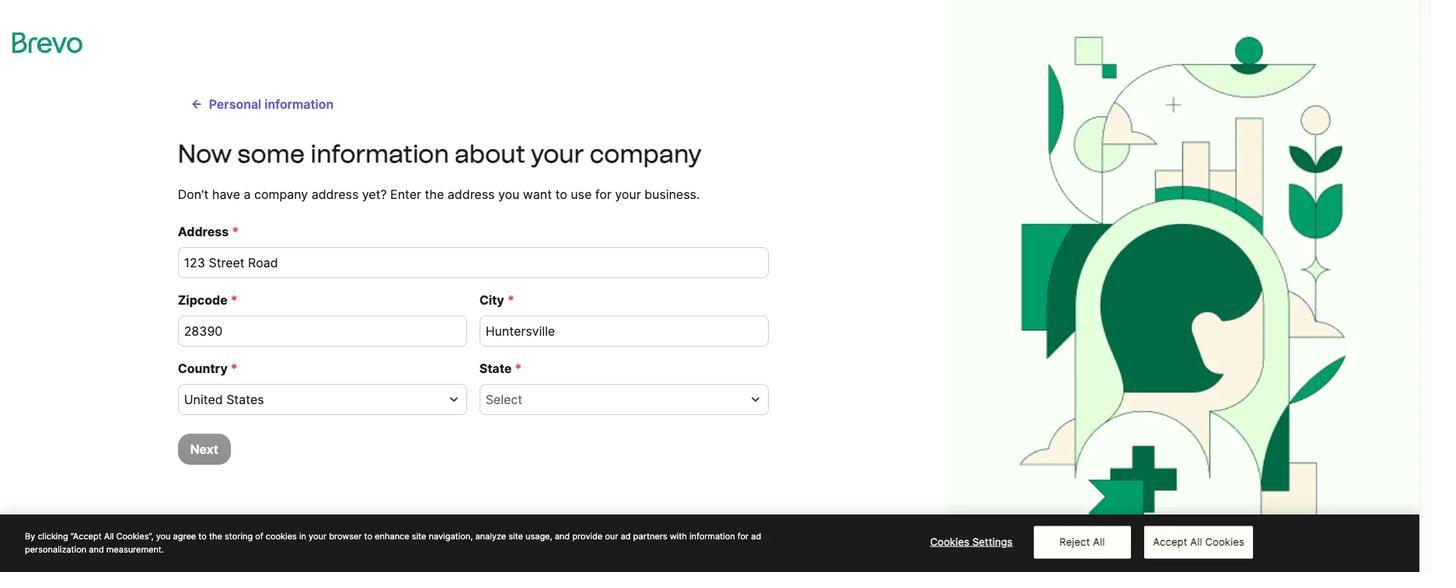 Task type: locate. For each thing, give the bounding box(es) containing it.
2 vertical spatial your
[[309, 531, 327, 542]]

a
[[244, 187, 251, 202]]

company right a
[[254, 187, 308, 202]]

all inside by clicking "accept all cookies", you agree to the storing of cookies in your browser to enhance site navigation, analyze site usage, and provide our ad partners with information for ad personalization and measurement.
[[104, 531, 114, 542]]

0 horizontal spatial ad
[[621, 531, 631, 542]]

1 horizontal spatial you
[[498, 187, 520, 202]]

0 vertical spatial and
[[555, 531, 570, 542]]

united
[[184, 392, 223, 407]]

don't
[[178, 187, 209, 202]]

1 vertical spatial the
[[209, 531, 222, 542]]

1 horizontal spatial ad
[[751, 531, 761, 542]]

zipcode
[[178, 292, 228, 308]]

all inside reject all button
[[1093, 535, 1105, 548]]

cookies right accept
[[1205, 535, 1244, 548]]

None text field
[[479, 316, 769, 347]]

for
[[595, 187, 612, 202], [738, 531, 749, 542]]

your
[[531, 139, 584, 169], [615, 187, 641, 202], [309, 531, 327, 542]]

of
[[255, 531, 263, 542]]

* for zipcode *
[[231, 292, 238, 308]]

provide
[[572, 531, 603, 542]]

0 vertical spatial company
[[590, 139, 702, 169]]

None text field
[[178, 247, 769, 278], [178, 316, 467, 347], [178, 247, 769, 278], [178, 316, 467, 347]]

to right browser
[[364, 531, 372, 542]]

2 horizontal spatial all
[[1190, 535, 1202, 548]]

2 address from the left
[[448, 187, 495, 202]]

want
[[523, 187, 552, 202]]

2 ad from the left
[[751, 531, 761, 542]]

address left yet?
[[311, 187, 359, 202]]

information inside button
[[265, 96, 334, 112]]

by clicking "accept all cookies", you agree to the storing of cookies in your browser to enhance site navigation, analyze site usage, and provide our ad partners with information for ad personalization and measurement.
[[25, 531, 761, 555]]

site left usage,
[[509, 531, 523, 542]]

cookies inside button
[[930, 535, 970, 548]]

reject
[[1060, 535, 1090, 548]]

0 horizontal spatial the
[[209, 531, 222, 542]]

the inside by clicking "accept all cookies", you agree to the storing of cookies in your browser to enhance site navigation, analyze site usage, and provide our ad partners with information for ad personalization and measurement.
[[209, 531, 222, 542]]

address down about
[[448, 187, 495, 202]]

all right "accept
[[104, 531, 114, 542]]

ad
[[621, 531, 631, 542], [751, 531, 761, 542]]

1 vertical spatial company
[[254, 187, 308, 202]]

1 horizontal spatial and
[[555, 531, 570, 542]]

information up some
[[265, 96, 334, 112]]

next button
[[178, 434, 231, 465]]

0 horizontal spatial cookies
[[930, 535, 970, 548]]

0 vertical spatial your
[[531, 139, 584, 169]]

* for city *
[[507, 292, 514, 308]]

0 horizontal spatial you
[[156, 531, 171, 542]]

1 horizontal spatial your
[[531, 139, 584, 169]]

all right reject
[[1093, 535, 1105, 548]]

* for country *
[[231, 361, 238, 376]]

the
[[425, 187, 444, 202], [209, 531, 222, 542]]

1 horizontal spatial for
[[738, 531, 749, 542]]

0 vertical spatial information
[[265, 96, 334, 112]]

with
[[670, 531, 687, 542]]

* right "state"
[[515, 361, 522, 376]]

for right "use"
[[595, 187, 612, 202]]

accept all cookies
[[1153, 535, 1244, 548]]

business.
[[645, 187, 700, 202]]

all right accept
[[1190, 535, 1202, 548]]

to left "use"
[[555, 187, 567, 202]]

1 vertical spatial you
[[156, 531, 171, 542]]

* right country
[[231, 361, 238, 376]]

1 horizontal spatial cookies
[[1205, 535, 1244, 548]]

company up business.
[[590, 139, 702, 169]]

your up want
[[531, 139, 584, 169]]

information
[[265, 96, 334, 112], [310, 139, 449, 169], [689, 531, 735, 542]]

all for reject all
[[1093, 535, 1105, 548]]

1 ad from the left
[[621, 531, 631, 542]]

and down "accept
[[89, 544, 104, 555]]

to right agree
[[198, 531, 207, 542]]

for right with
[[738, 531, 749, 542]]

enhance
[[375, 531, 409, 542]]

the right 'enter'
[[425, 187, 444, 202]]

information right with
[[689, 531, 735, 542]]

state
[[479, 361, 512, 376]]

1 vertical spatial your
[[615, 187, 641, 202]]

*
[[232, 224, 239, 239], [231, 292, 238, 308], [507, 292, 514, 308], [231, 361, 238, 376], [515, 361, 522, 376]]

settings
[[972, 535, 1013, 548]]

0 horizontal spatial company
[[254, 187, 308, 202]]

your right "in" on the bottom left of page
[[309, 531, 327, 542]]

1 horizontal spatial company
[[590, 139, 702, 169]]

"accept
[[71, 531, 102, 542]]

storing
[[225, 531, 253, 542]]

accept
[[1153, 535, 1188, 548]]

1 vertical spatial for
[[738, 531, 749, 542]]

accept all cookies button
[[1145, 526, 1253, 558]]

in
[[299, 531, 306, 542]]

and
[[555, 531, 570, 542], [89, 544, 104, 555]]

address
[[311, 187, 359, 202], [448, 187, 495, 202]]

you
[[498, 187, 520, 202], [156, 531, 171, 542]]

1 address from the left
[[311, 187, 359, 202]]

our
[[605, 531, 618, 542]]

the left 'storing'
[[209, 531, 222, 542]]

united states button
[[178, 384, 467, 415]]

cookies left settings
[[930, 535, 970, 548]]

and right usage,
[[555, 531, 570, 542]]

1 horizontal spatial site
[[509, 531, 523, 542]]

to
[[555, 187, 567, 202], [198, 531, 207, 542], [364, 531, 372, 542]]

you left agree
[[156, 531, 171, 542]]

your left business.
[[615, 187, 641, 202]]

all
[[104, 531, 114, 542], [1093, 535, 1105, 548], [1190, 535, 1202, 548]]

site
[[412, 531, 426, 542], [509, 531, 523, 542]]

cookies inside button
[[1205, 535, 1244, 548]]

country *
[[178, 361, 238, 376]]

2 vertical spatial information
[[689, 531, 735, 542]]

city
[[479, 292, 504, 308]]

0 vertical spatial you
[[498, 187, 520, 202]]

you left want
[[498, 187, 520, 202]]

0 horizontal spatial and
[[89, 544, 104, 555]]

1 cookies from the left
[[930, 535, 970, 548]]

* right zipcode
[[231, 292, 238, 308]]

* right address at the left top of page
[[232, 224, 239, 239]]

2 site from the left
[[509, 531, 523, 542]]

0 horizontal spatial address
[[311, 187, 359, 202]]

* for address *
[[232, 224, 239, 239]]

partners
[[633, 531, 667, 542]]

personal information
[[209, 96, 334, 112]]

1 vertical spatial and
[[89, 544, 104, 555]]

None field
[[184, 390, 442, 409], [486, 390, 744, 409], [184, 390, 442, 409], [486, 390, 744, 409]]

2 cookies from the left
[[1205, 535, 1244, 548]]

1 horizontal spatial address
[[448, 187, 495, 202]]

0 horizontal spatial all
[[104, 531, 114, 542]]

1 horizontal spatial all
[[1093, 535, 1105, 548]]

information up yet?
[[310, 139, 449, 169]]

* right city
[[507, 292, 514, 308]]

0 horizontal spatial your
[[309, 531, 327, 542]]

all inside accept all cookies button
[[1190, 535, 1202, 548]]

1 vertical spatial information
[[310, 139, 449, 169]]

city *
[[479, 292, 514, 308]]

company
[[590, 139, 702, 169], [254, 187, 308, 202]]

personal information button
[[178, 89, 346, 120]]

united states
[[184, 392, 264, 407]]

0 horizontal spatial site
[[412, 531, 426, 542]]

have
[[212, 187, 240, 202]]

0 vertical spatial the
[[425, 187, 444, 202]]

cookies
[[930, 535, 970, 548], [1205, 535, 1244, 548]]

0 horizontal spatial for
[[595, 187, 612, 202]]

don't have a company address yet? enter the address you want to use for your business.
[[178, 187, 700, 202]]

site right enhance
[[412, 531, 426, 542]]



Task type: describe. For each thing, give the bounding box(es) containing it.
select button
[[479, 384, 769, 415]]

2 horizontal spatial your
[[615, 187, 641, 202]]

personalization
[[25, 544, 86, 555]]

use
[[571, 187, 592, 202]]

cookies
[[266, 531, 297, 542]]

address
[[178, 224, 229, 239]]

enter
[[390, 187, 421, 202]]

all for accept all cookies
[[1190, 535, 1202, 548]]

select
[[486, 392, 522, 407]]

yet?
[[362, 187, 387, 202]]

states
[[226, 392, 264, 407]]

* for state *
[[515, 361, 522, 376]]

0 vertical spatial for
[[595, 187, 612, 202]]

reject all
[[1060, 535, 1105, 548]]

now some information about your company
[[178, 139, 702, 169]]

1 horizontal spatial to
[[364, 531, 372, 542]]

cookies settings button
[[923, 527, 1020, 558]]

about
[[455, 139, 525, 169]]

next
[[190, 442, 218, 457]]

you inside by clicking "accept all cookies", you agree to the storing of cookies in your browser to enhance site navigation, analyze site usage, and provide our ad partners with information for ad personalization and measurement.
[[156, 531, 171, 542]]

1 horizontal spatial the
[[425, 187, 444, 202]]

1 site from the left
[[412, 531, 426, 542]]

your inside by clicking "accept all cookies", you agree to the storing of cookies in your browser to enhance site navigation, analyze site usage, and provide our ad partners with information for ad personalization and measurement.
[[309, 531, 327, 542]]

agree
[[173, 531, 196, 542]]

navigation,
[[429, 531, 473, 542]]

for inside by clicking "accept all cookies", you agree to the storing of cookies in your browser to enhance site navigation, analyze site usage, and provide our ad partners with information for ad personalization and measurement.
[[738, 531, 749, 542]]

by
[[25, 531, 35, 542]]

cookies",
[[116, 531, 154, 542]]

cookies settings
[[930, 535, 1013, 548]]

clicking
[[38, 531, 68, 542]]

personal
[[209, 96, 261, 112]]

now
[[178, 139, 232, 169]]

reject all button
[[1034, 526, 1131, 558]]

measurement.
[[106, 544, 164, 555]]

information inside by clicking "accept all cookies", you agree to the storing of cookies in your browser to enhance site navigation, analyze site usage, and provide our ad partners with information for ad personalization and measurement.
[[689, 531, 735, 542]]

usage,
[[526, 531, 552, 542]]

some
[[237, 139, 305, 169]]

state *
[[479, 361, 522, 376]]

analyze
[[475, 531, 506, 542]]

2 horizontal spatial to
[[555, 187, 567, 202]]

zipcode *
[[178, 292, 238, 308]]

0 horizontal spatial to
[[198, 531, 207, 542]]

country
[[178, 361, 228, 376]]

browser
[[329, 531, 362, 542]]

address *
[[178, 224, 239, 239]]



Task type: vqa. For each thing, say whether or not it's contained in the screenshot.
'validate'
no



